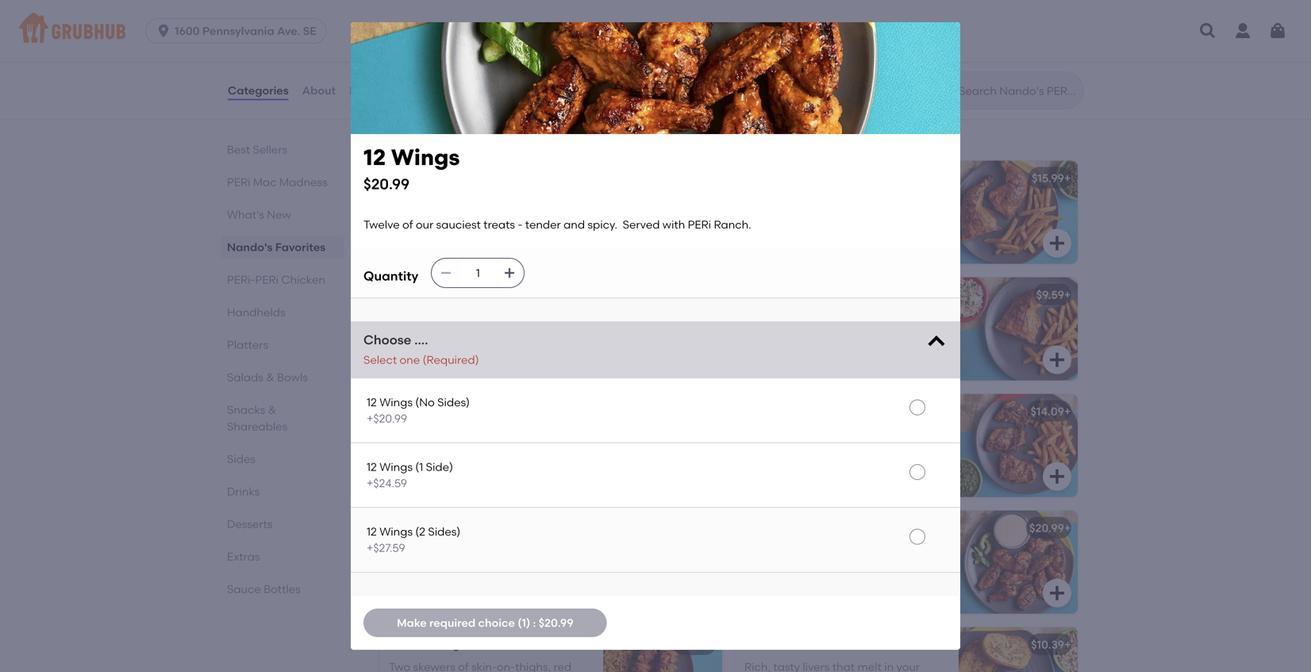 Task type: describe. For each thing, give the bounding box(es) containing it.
whole
[[745, 3, 779, 16]]

peri-peri chicken what we're famous for... fresh chicken marinated for at least 24 hours in peri-peri sauce flame-grilled to order.
[[376, 106, 885, 140]]

treats inside twelve of our sauciest treats - tender and spicy.  served with peri ranch.
[[865, 544, 896, 557]]

peri-peri chicken
[[227, 273, 325, 287]]

butterflied
[[389, 427, 445, 441]]

snacks & shareables
[[227, 403, 288, 434]]

onions
[[389, 19, 424, 33]]

$14.09 +
[[1031, 405, 1071, 418]]

chicken thigh skewers
[[389, 638, 514, 652]]

twelve inside twelve of our sauciest treats - tender and spicy.  served with peri ranch.
[[745, 544, 781, 557]]

chicken up little
[[764, 288, 809, 302]]

best seller
[[399, 155, 447, 167]]

1/2 inside first time at nando's? look no further than our signature 1/2 chicken.
[[530, 210, 546, 223]]

nando's?
[[455, 194, 505, 207]]

crispy
[[389, 443, 421, 457]]

chicken.
[[389, 226, 434, 240]]

ave.
[[277, 24, 300, 38]]

fresh
[[489, 129, 514, 140]]

sauciest inside twelve of our sauciest treats - tender and spicy.  served with peri ranch.
[[817, 544, 862, 557]]

$20.99 +
[[1030, 521, 1071, 535]]

24
[[657, 129, 668, 140]]

sides
[[227, 453, 256, 466]]

two 1/4 chicken breasts
[[389, 521, 522, 535]]

tomato,
[[502, 3, 545, 16]]

chicken down favorites
[[281, 273, 325, 287]]

peri- for peri-peri chicken
[[227, 273, 255, 287]]

flame- inside peri-peri chicken what we're famous for... fresh chicken marinated for at least 24 hours in peri-peri sauce flame-grilled to order.
[[785, 129, 816, 140]]

chicken up 'the'
[[433, 521, 478, 535]]

choose .... select one (required)
[[364, 332, 479, 367]]

our inside twelve of our sauciest treats - tender and spicy.  served with peri ranch.
[[797, 544, 815, 557]]

and down breasts at the left bottom of page
[[502, 544, 523, 557]]

+ for $9.59 +
[[1065, 288, 1071, 302]]

pickled
[[547, 3, 586, 16]]

for...
[[468, 129, 487, 140]]

categories
[[228, 84, 289, 97]]

1 vertical spatial twelve of our sauciest treats - tender and spicy.  served with peri ranch.
[[745, 544, 942, 574]]

$15.99
[[1032, 171, 1065, 185]]

chicken inside butterflied whole chicken breast with crispy skin. no bone about it!
[[482, 427, 524, 441]]

12 wings $20.99
[[364, 144, 460, 193]]

famous
[[431, 129, 465, 140]]

$9.79
[[682, 288, 709, 302]]

two 1/4 chicken legs image
[[959, 161, 1078, 264]]

0 horizontal spatial spicy.
[[588, 218, 618, 231]]

hours
[[670, 129, 696, 140]]

0 vertical spatial saucy
[[491, 311, 523, 324]]

sides.
[[775, 19, 805, 33]]

two for two of the succulent and saucy bits.
[[389, 544, 411, 557]]

1 horizontal spatial spicy.
[[769, 560, 799, 574]]

sellers
[[253, 143, 288, 156]]

0 horizontal spatial tender
[[525, 218, 561, 231]]

1/4 for 1/4 chicken breast
[[389, 288, 406, 302]]

....
[[415, 332, 428, 348]]

two of the succulent and saucy bits.
[[389, 544, 583, 557]]

make required choice (1) : $20.99
[[397, 616, 574, 630]]

0 vertical spatial breast
[[456, 288, 491, 302]]

+ for $10.39 +
[[1065, 638, 1071, 652]]

first
[[389, 194, 411, 207]]

1 horizontal spatial served
[[623, 218, 660, 231]]

0 horizontal spatial our
[[416, 218, 434, 231]]

chicken inside peri-peri chicken what we're famous for... fresh chicken marinated for at least 24 hours in peri-peri sauce flame-grilled to order.
[[464, 106, 533, 127]]

chicken inside peri-peri chicken what we're famous for... fresh chicken marinated for at least 24 hours in peri-peri sauce flame-grilled to order.
[[516, 129, 552, 140]]

and right signature
[[564, 218, 585, 231]]

$10.39
[[1032, 638, 1065, 652]]

about button
[[301, 62, 337, 119]]

search icon image
[[934, 81, 953, 100]]

0 horizontal spatial 1/2
[[389, 171, 406, 185]]

1/4 chicken leg
[[745, 288, 832, 302]]

best for best seller
[[399, 155, 419, 167]]

main navigation navigation
[[0, 0, 1312, 62]]

grilled inside dig into 3 boneless thighs, flame- grilled with skin.
[[745, 443, 778, 457]]

12 for 12 wings (no sides)
[[367, 396, 377, 409]]

12 wings (1 side) +$24.59
[[367, 461, 453, 490]]

arugula,
[[454, 3, 499, 16]]

no
[[450, 443, 465, 457]]

sides) for 12 wings (2 sides) +$27.59
[[428, 525, 461, 539]]

nando's
[[227, 241, 273, 254]]

served with arugula, tomato, pickled onions and perinaise. button
[[380, 0, 723, 73]]

mac
[[253, 175, 277, 189]]

whole chicken plus your choice of 2 large sides. button
[[735, 0, 1078, 73]]

$14.09
[[1031, 405, 1065, 418]]

+$27.59
[[367, 541, 405, 555]]

bowls
[[277, 371, 308, 384]]

$15.99 +
[[1032, 171, 1071, 185]]

livers image
[[959, 627, 1078, 673]]

whole
[[448, 427, 480, 441]]

handhelds
[[227, 306, 286, 319]]

a
[[765, 311, 772, 324]]

new
[[267, 208, 291, 222]]

1/4 chicken breast
[[389, 288, 491, 302]]

12 wings (2 sides) +$27.59
[[367, 525, 461, 555]]

boneless
[[798, 427, 845, 441]]

0 horizontal spatial twelve
[[364, 218, 400, 231]]

se
[[303, 24, 317, 38]]

with inside dig into 3 boneless thighs, flame- grilled with skin.
[[781, 443, 803, 457]]

1 vertical spatial choice
[[478, 616, 515, 630]]

with inside butterflied whole chicken breast with crispy skin. no bone about it!
[[564, 427, 587, 441]]

at inside first time at nando's? look no further than our signature 1/2 chicken.
[[441, 194, 452, 207]]

nando's favorites
[[227, 241, 326, 254]]

0 horizontal spatial ranch.
[[714, 218, 752, 231]]

in
[[698, 129, 706, 140]]

the
[[389, 311, 409, 324]]

for
[[745, 311, 762, 324]]

chicken inside whole chicken plus your choice of 2 large sides.
[[782, 3, 823, 16]]

about
[[498, 443, 531, 457]]

dig into 3 boneless thighs, flame- grilled with skin.
[[745, 427, 922, 457]]

& for snacks
[[268, 403, 276, 417]]

+$24.59
[[367, 477, 407, 490]]

svg image for two 1/4 chicken breasts image
[[692, 584, 711, 603]]

12 for 12 wings
[[364, 144, 386, 171]]

1 horizontal spatial bits.
[[560, 544, 583, 557]]

3 chicken thighs image
[[959, 394, 1078, 497]]

1/4 chicken leg image
[[959, 277, 1078, 381]]

- inside twelve of our sauciest treats - tender and spicy.  served with peri ranch.
[[899, 544, 904, 557]]

1/4 for 1/4 chicken leg
[[745, 288, 762, 302]]

$9.79 +
[[682, 288, 716, 302]]

2 horizontal spatial peri-
[[708, 129, 732, 140]]

leg
[[812, 288, 832, 302]]

categories button
[[227, 62, 290, 119]]

favorites
[[275, 241, 326, 254]]

what's
[[227, 208, 264, 222]]

grilled inside peri-peri chicken what we're famous for... fresh chicken marinated for at least 24 hours in peri-peri sauce flame-grilled to order.
[[816, 129, 844, 140]]

choose
[[364, 332, 412, 348]]

served with arugula, tomato, pickled onions and perinaise.
[[389, 3, 586, 33]]

for a little dark 'n' delicious.
[[745, 311, 892, 324]]

1600 pennsylvania ave. se button
[[145, 18, 333, 44]]

+ for $15.79 +
[[709, 638, 716, 652]]

wings for 12 wings
[[391, 144, 460, 171]]

shareables
[[227, 420, 288, 434]]

svg image inside 1600 pennsylvania ave. se button
[[156, 23, 172, 39]]

reviews button
[[349, 62, 394, 119]]

madness
[[279, 175, 328, 189]]

12 for 12 wings (2 sides)
[[367, 525, 377, 539]]

chicken thigh skewers image
[[603, 627, 723, 673]]

little
[[775, 311, 798, 324]]



Task type: locate. For each thing, give the bounding box(es) containing it.
0 vertical spatial sides)
[[438, 396, 470, 409]]

0 vertical spatial at
[[620, 129, 630, 140]]

and
[[427, 19, 448, 33], [564, 218, 585, 231], [467, 311, 488, 324], [502, 544, 523, 557], [745, 560, 766, 574]]

wings for 12 wings (1 side)
[[380, 461, 413, 474]]

0 vertical spatial flame-
[[785, 129, 816, 140]]

1 two from the top
[[389, 521, 411, 535]]

0 vertical spatial treats
[[484, 218, 515, 231]]

1/2 up first
[[389, 171, 406, 185]]

1 horizontal spatial skin.
[[806, 443, 829, 457]]

0 horizontal spatial saucy
[[491, 311, 523, 324]]

1 vertical spatial twelve
[[745, 544, 781, 557]]

salads & bowls
[[227, 371, 308, 384]]

1 horizontal spatial our
[[456, 210, 474, 223]]

(1
[[415, 461, 423, 474]]

1 horizontal spatial $20.99
[[539, 616, 574, 630]]

0 horizontal spatial bits.
[[525, 311, 548, 324]]

delicious.
[[842, 311, 892, 324]]

seller
[[421, 155, 447, 167]]

reviews
[[349, 84, 394, 97]]

two
[[389, 521, 411, 535], [389, 544, 411, 557]]

1 horizontal spatial 1/2
[[530, 210, 546, 223]]

chicken down the make
[[389, 638, 434, 652]]

1/2 chicken
[[389, 171, 453, 185]]

svg image for the two 1/4 chicken legs image
[[1048, 234, 1067, 253]]

with inside twelve of our sauciest treats - tender and spicy.  served with peri ranch.
[[841, 560, 864, 574]]

sides) right (no
[[438, 396, 470, 409]]

livers
[[745, 638, 776, 652]]

dig
[[745, 427, 763, 441]]

1 vertical spatial bits.
[[560, 544, 583, 557]]

skin. up side)
[[424, 443, 447, 457]]

sauciest
[[436, 218, 481, 231], [817, 544, 862, 557]]

1 horizontal spatial -
[[899, 544, 904, 557]]

breast
[[456, 288, 491, 302], [440, 405, 475, 418]]

0 vertical spatial choice
[[877, 3, 913, 16]]

(required)
[[423, 353, 479, 367]]

1/2 down no at the top left
[[530, 210, 546, 223]]

chicken up fresh
[[464, 106, 533, 127]]

1 vertical spatial &
[[268, 403, 276, 417]]

thighs,
[[848, 427, 884, 441]]

saucy
[[491, 311, 523, 324], [526, 544, 558, 557]]

0 horizontal spatial flame-
[[785, 129, 816, 140]]

0 vertical spatial 1/2
[[389, 171, 406, 185]]

1 horizontal spatial flame-
[[887, 427, 922, 441]]

1 vertical spatial -
[[899, 544, 904, 557]]

salads
[[227, 371, 264, 384]]

0 horizontal spatial 1/4
[[389, 288, 406, 302]]

1 horizontal spatial ranch.
[[892, 560, 930, 574]]

succulent down 1/4 chicken breast
[[412, 311, 464, 324]]

sides) inside 12 wings (2 sides) +$27.59
[[428, 525, 461, 539]]

12 wings (no sides) +$20.99
[[367, 396, 470, 425]]

quantity
[[364, 268, 419, 284]]

ranch. inside twelve of our sauciest treats - tender and spicy.  served with peri ranch.
[[892, 560, 930, 574]]

1 skin. from the left
[[424, 443, 447, 457]]

boneless
[[389, 405, 437, 418]]

1 horizontal spatial best
[[399, 155, 419, 167]]

no
[[536, 194, 550, 207]]

1 vertical spatial tender
[[907, 544, 942, 557]]

grilled down dig on the right bottom of page
[[745, 443, 778, 457]]

& inside snacks & shareables
[[268, 403, 276, 417]]

1 vertical spatial flame-
[[887, 427, 922, 441]]

1 horizontal spatial 1/4
[[414, 521, 431, 535]]

choice right the your on the top of page
[[877, 3, 913, 16]]

chicken up about
[[482, 427, 524, 441]]

chicken up sides.
[[782, 3, 823, 16]]

your
[[851, 3, 874, 16]]

into
[[766, 427, 786, 441]]

and up livers
[[745, 560, 766, 574]]

at up than
[[441, 194, 452, 207]]

bits.
[[525, 311, 548, 324], [560, 544, 583, 557]]

0 vertical spatial tender
[[525, 218, 561, 231]]

wings inside 12 wings (no sides) +$20.99
[[380, 396, 413, 409]]

1600
[[175, 24, 200, 38]]

than
[[428, 210, 453, 223]]

'n'
[[828, 311, 839, 324]]

best left the sellers
[[227, 143, 250, 156]]

twelve of our sauciest treats - tender and spicy.  served with peri ranch.
[[364, 218, 757, 231], [745, 544, 942, 574]]

1/4 down quantity
[[389, 288, 406, 302]]

whole chicken plus your choice of 2 large sides.
[[745, 3, 935, 33]]

2 horizontal spatial our
[[797, 544, 815, 557]]

12 up +$27.59
[[367, 525, 377, 539]]

0 vertical spatial peri-
[[376, 106, 422, 127]]

2 vertical spatial $20.99
[[539, 616, 574, 630]]

0 horizontal spatial -
[[518, 218, 523, 231]]

two for two 1/4 chicken breasts
[[389, 521, 411, 535]]

two left 'the'
[[389, 544, 411, 557]]

1 horizontal spatial grilled
[[816, 129, 844, 140]]

0 horizontal spatial choice
[[478, 616, 515, 630]]

wings up +$24.59
[[380, 461, 413, 474]]

peri mac madness
[[227, 175, 328, 189]]

1 horizontal spatial sauciest
[[817, 544, 862, 557]]

&
[[266, 371, 275, 384], [268, 403, 276, 417]]

svg image
[[1199, 21, 1218, 40], [156, 23, 172, 39], [692, 43, 711, 62], [440, 267, 453, 280], [504, 267, 516, 280], [926, 331, 948, 353], [1048, 350, 1067, 369], [1048, 467, 1067, 486], [1048, 584, 1067, 603]]

sides) up 'the'
[[428, 525, 461, 539]]

1 horizontal spatial twelve
[[745, 544, 781, 557]]

1/2 chicken image
[[603, 161, 723, 264]]

1 vertical spatial peri-
[[708, 129, 732, 140]]

0 horizontal spatial peri-
[[227, 273, 255, 287]]

wings for 12 wings (2 sides)
[[380, 525, 413, 539]]

to
[[847, 129, 856, 140]]

skin. inside dig into 3 boneless thighs, flame- grilled with skin.
[[806, 443, 829, 457]]

sides) inside 12 wings (no sides) +$20.99
[[438, 396, 470, 409]]

1 vertical spatial served
[[623, 218, 660, 231]]

chicken
[[782, 3, 823, 16], [516, 129, 552, 140], [482, 427, 524, 441]]

3
[[789, 427, 795, 441]]

select
[[364, 353, 397, 367]]

choice up skewers
[[478, 616, 515, 630]]

+ for $15.99 +
[[1065, 171, 1071, 185]]

choice inside whole chicken plus your choice of 2 large sides.
[[877, 3, 913, 16]]

1 vertical spatial two
[[389, 544, 411, 557]]

1/4
[[389, 288, 406, 302], [745, 288, 762, 302], [414, 521, 431, 535]]

$15.79
[[677, 638, 709, 652]]

1/4 up for
[[745, 288, 762, 302]]

our inside first time at nando's? look no further than our signature 1/2 chicken.
[[456, 210, 474, 223]]

breast down input item quantity number field
[[456, 288, 491, 302]]

1 vertical spatial breast
[[440, 405, 475, 418]]

2 vertical spatial peri-
[[227, 273, 255, 287]]

1 horizontal spatial at
[[620, 129, 630, 140]]

0 horizontal spatial treats
[[484, 218, 515, 231]]

1 vertical spatial grilled
[[745, 443, 778, 457]]

svg image inside main navigation navigation
[[1269, 21, 1288, 40]]

12 inside 12 wings (1 side) +$24.59
[[367, 461, 377, 474]]

peri- up what
[[376, 106, 422, 127]]

2
[[929, 3, 935, 16]]

12 inside 12 wings (no sides) +$20.99
[[367, 396, 377, 409]]

0 vertical spatial twelve of our sauciest treats - tender and spicy.  served with peri ranch.
[[364, 218, 757, 231]]

wings up +$20.99
[[380, 396, 413, 409]]

:
[[533, 616, 536, 630]]

1/4 chicken breast image
[[603, 277, 723, 381]]

saucy up :
[[526, 544, 558, 557]]

our
[[456, 210, 474, 223], [416, 218, 434, 231], [797, 544, 815, 557]]

skewers
[[470, 638, 514, 652]]

0 vertical spatial &
[[266, 371, 275, 384]]

& for salads
[[266, 371, 275, 384]]

boneless breast
[[389, 405, 475, 418]]

wings up +$27.59
[[380, 525, 413, 539]]

0 horizontal spatial $20.99
[[364, 176, 410, 193]]

wings up 1/2 chicken
[[391, 144, 460, 171]]

2 vertical spatial served
[[801, 560, 838, 574]]

full chicken platter image
[[959, 0, 1078, 73]]

0 horizontal spatial at
[[441, 194, 452, 207]]

Search Nando's PERi-PERi Chicken  search field
[[958, 83, 1079, 98]]

of inside whole chicken plus your choice of 2 large sides.
[[916, 3, 926, 16]]

saucy down input item quantity number field
[[491, 311, 523, 324]]

chicken breast sandwich image
[[603, 0, 723, 73]]

0 vertical spatial served
[[389, 3, 426, 16]]

svg image for full chicken platter image
[[1048, 43, 1067, 62]]

served inside twelve of our sauciest treats - tender and spicy.  served with peri ranch.
[[801, 560, 838, 574]]

with inside served with arugula, tomato, pickled onions and perinaise.
[[429, 3, 451, 16]]

2 skin. from the left
[[806, 443, 829, 457]]

two 1/4 chicken breasts image
[[603, 511, 723, 614]]

flame- inside dig into 3 boneless thighs, flame- grilled with skin.
[[887, 427, 922, 441]]

and right onions
[[427, 19, 448, 33]]

12 inside 12 wings (2 sides) +$27.59
[[367, 525, 377, 539]]

and down 1/4 chicken breast
[[467, 311, 488, 324]]

side)
[[426, 461, 453, 474]]

12 inside 12 wings $20.99
[[364, 144, 386, 171]]

1 horizontal spatial choice
[[877, 3, 913, 16]]

grilled
[[816, 129, 844, 140], [745, 443, 778, 457]]

signature
[[476, 210, 527, 223]]

0 vertical spatial $20.99
[[364, 176, 410, 193]]

Input item quantity number field
[[461, 259, 496, 288]]

0 vertical spatial twelve
[[364, 218, 400, 231]]

1 vertical spatial succulent
[[447, 544, 499, 557]]

peri- for peri-peri chicken what we're famous for... fresh chicken marinated for at least 24 hours in peri-peri sauce flame-grilled to order.
[[376, 106, 422, 127]]

chicken up the
[[409, 288, 453, 302]]

0 vertical spatial two
[[389, 521, 411, 535]]

at right 'for'
[[620, 129, 630, 140]]

wings inside 12 wings (1 side) +$24.59
[[380, 461, 413, 474]]

$20.99 inside 12 wings $20.99
[[364, 176, 410, 193]]

served inside served with arugula, tomato, pickled onions and perinaise.
[[389, 3, 426, 16]]

for
[[605, 129, 618, 140]]

wings inside 12 wings (2 sides) +$27.59
[[380, 525, 413, 539]]

+ for $20.99 +
[[1065, 521, 1071, 535]]

what
[[376, 129, 402, 140]]

2 two from the top
[[389, 544, 411, 557]]

0 vertical spatial ranch.
[[714, 218, 752, 231]]

1 vertical spatial treats
[[865, 544, 896, 557]]

flame- right "thighs," at the bottom right
[[887, 427, 922, 441]]

0 horizontal spatial served
[[389, 3, 426, 16]]

bottles
[[264, 583, 301, 596]]

peri- down nando's
[[227, 273, 255, 287]]

sauce
[[755, 129, 783, 140]]

marinated
[[554, 129, 603, 140]]

0 vertical spatial bits.
[[525, 311, 548, 324]]

0 vertical spatial grilled
[[816, 129, 844, 140]]

1 vertical spatial sauciest
[[817, 544, 862, 557]]

order.
[[858, 129, 885, 140]]

2 vertical spatial chicken
[[482, 427, 524, 441]]

0 vertical spatial succulent
[[412, 311, 464, 324]]

1 vertical spatial ranch.
[[892, 560, 930, 574]]

skin. inside butterflied whole chicken breast with crispy skin. no bone about it!
[[424, 443, 447, 457]]

0 vertical spatial -
[[518, 218, 523, 231]]

2 horizontal spatial $20.99
[[1030, 521, 1065, 535]]

wings inside 12 wings $20.99
[[391, 144, 460, 171]]

platters
[[227, 338, 268, 352]]

1 horizontal spatial tender
[[907, 544, 942, 557]]

breast up whole
[[440, 405, 475, 418]]

0 vertical spatial chicken
[[782, 3, 823, 16]]

& up shareables on the bottom left of the page
[[268, 403, 276, 417]]

12 up +$24.59
[[367, 461, 377, 474]]

12 up +$20.99
[[367, 396, 377, 409]]

2 horizontal spatial served
[[801, 560, 838, 574]]

0 vertical spatial sauciest
[[436, 218, 481, 231]]

wings for 12 wings (no sides)
[[380, 396, 413, 409]]

skin. down the boneless
[[806, 443, 829, 457]]

1 vertical spatial 1/2
[[530, 210, 546, 223]]

best for best sellers
[[227, 143, 250, 156]]

& left bowls
[[266, 371, 275, 384]]

grilled left to at top right
[[816, 129, 844, 140]]

bone
[[468, 443, 495, 457]]

0 horizontal spatial sauciest
[[436, 218, 481, 231]]

succulent
[[412, 311, 464, 324], [447, 544, 499, 557]]

what's new
[[227, 208, 291, 222]]

1 vertical spatial at
[[441, 194, 452, 207]]

1 vertical spatial chicken
[[516, 129, 552, 140]]

(2
[[415, 525, 426, 539]]

12 down what
[[364, 144, 386, 171]]

flame- right sauce
[[785, 129, 816, 140]]

+ for $9.79 +
[[709, 288, 716, 302]]

+ for $14.09 +
[[1065, 405, 1071, 418]]

1 vertical spatial spicy.
[[769, 560, 799, 574]]

boneless breast image
[[603, 394, 723, 497]]

chicken right fresh
[[516, 129, 552, 140]]

of
[[916, 3, 926, 16], [403, 218, 413, 231], [413, 544, 424, 557], [784, 544, 794, 557]]

sides) for 12 wings (no sides) +$20.99
[[438, 396, 470, 409]]

2 horizontal spatial 1/4
[[745, 288, 762, 302]]

0 horizontal spatial grilled
[[745, 443, 778, 457]]

desserts
[[227, 518, 273, 531]]

drinks
[[227, 485, 260, 499]]

0 vertical spatial spicy.
[[588, 218, 618, 231]]

1 vertical spatial saucy
[[526, 544, 558, 557]]

1 vertical spatial sides)
[[428, 525, 461, 539]]

thigh
[[436, 638, 467, 652]]

1 horizontal spatial saucy
[[526, 544, 558, 557]]

time
[[414, 194, 438, 207]]

12 wings image
[[959, 511, 1078, 614]]

0 horizontal spatial skin.
[[424, 443, 447, 457]]

12 for 12 wings (1 side)
[[367, 461, 377, 474]]

and inside served with arugula, tomato, pickled onions and perinaise.
[[427, 19, 448, 33]]

chicken down seller
[[408, 171, 453, 185]]

peri-
[[376, 106, 422, 127], [708, 129, 732, 140], [227, 273, 255, 287]]

1 vertical spatial $20.99
[[1030, 521, 1065, 535]]

peri- right the in
[[708, 129, 732, 140]]

succulent down two 1/4 chicken breasts
[[447, 544, 499, 557]]

best up 1/2 chicken
[[399, 155, 419, 167]]

+$20.99
[[367, 412, 407, 425]]

1 horizontal spatial peri-
[[376, 106, 422, 127]]

further
[[389, 210, 425, 223]]

1/4 up 'the'
[[414, 521, 431, 535]]

one
[[400, 353, 420, 367]]

svg image
[[1269, 21, 1288, 40], [1048, 43, 1067, 62], [692, 234, 711, 253], [1048, 234, 1067, 253], [692, 584, 711, 603]]

it!
[[533, 443, 543, 457]]

-
[[518, 218, 523, 231], [899, 544, 904, 557]]

1 horizontal spatial treats
[[865, 544, 896, 557]]

at inside peri-peri chicken what we're famous for... fresh chicken marinated for at least 24 hours in peri-peri sauce flame-grilled to order.
[[620, 129, 630, 140]]

two left (2
[[389, 521, 411, 535]]

0 horizontal spatial best
[[227, 143, 250, 156]]



Task type: vqa. For each thing, say whether or not it's contained in the screenshot.
About
yes



